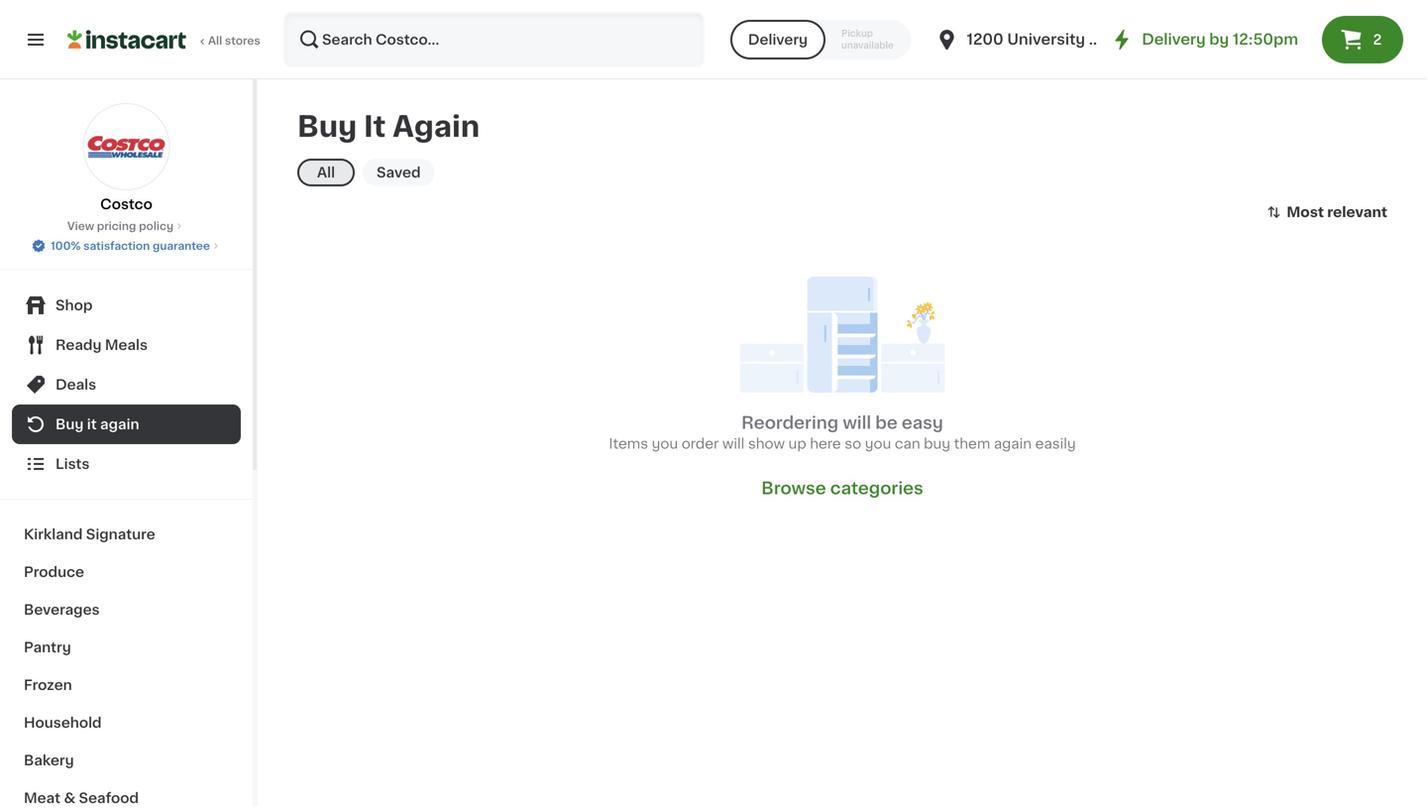 Task type: describe. For each thing, give the bounding box(es) containing it.
most relevant button
[[1267, 202, 1388, 222]]

bakery link
[[12, 742, 241, 779]]

view
[[67, 221, 94, 232]]

relevant
[[1328, 205, 1388, 219]]

all for all
[[317, 166, 335, 179]]

kirkland
[[24, 528, 83, 541]]

pantry
[[24, 641, 71, 654]]

&
[[64, 791, 75, 805]]

100% satisfaction guarantee
[[51, 240, 210, 251]]

buy it again
[[297, 113, 480, 141]]

service type group
[[731, 20, 912, 59]]

most
[[1287, 205, 1325, 219]]

policy
[[139, 221, 174, 232]]

here
[[810, 437, 842, 451]]

costco logo image
[[83, 103, 170, 190]]

delivery button
[[731, 20, 826, 59]]

satisfaction
[[83, 240, 150, 251]]

it
[[364, 113, 386, 141]]

university
[[1008, 32, 1086, 47]]

guarantee
[[153, 240, 210, 251]]

frozen
[[24, 678, 72, 692]]

beverages
[[24, 603, 100, 617]]

shop
[[56, 298, 93, 312]]

1200
[[967, 32, 1004, 47]]

12:50pm
[[1233, 32, 1299, 47]]

most relevant
[[1287, 205, 1388, 219]]

household
[[24, 716, 102, 730]]

delivery by 12:50pm
[[1142, 32, 1299, 47]]

order
[[682, 437, 719, 451]]

signature
[[86, 528, 155, 541]]

pantry link
[[12, 629, 241, 666]]

lists
[[56, 457, 90, 471]]

meat
[[24, 791, 61, 805]]

buy for buy it again
[[297, 113, 357, 141]]

deals link
[[12, 365, 241, 405]]

delivery for delivery by 12:50pm
[[1142, 32, 1206, 47]]

ready meals link
[[12, 325, 241, 365]]

all stores
[[208, 35, 260, 46]]

view pricing policy link
[[67, 218, 186, 234]]

0 vertical spatial will
[[843, 414, 872, 431]]

Search field
[[286, 14, 703, 65]]

bakery
[[24, 754, 74, 767]]

ready meals
[[56, 338, 148, 352]]

browse categories
[[762, 480, 924, 497]]

browse categories link
[[762, 477, 924, 499]]

saved
[[377, 166, 421, 179]]

2 button
[[1323, 16, 1404, 63]]

stores
[[225, 35, 260, 46]]

it
[[87, 417, 97, 431]]

show
[[748, 437, 785, 451]]

delivery by 12:50pm link
[[1111, 28, 1299, 52]]

so
[[845, 437, 862, 451]]



Task type: vqa. For each thing, say whether or not it's contained in the screenshot.
the right $ 0 97
no



Task type: locate. For each thing, give the bounding box(es) containing it.
ready
[[56, 338, 102, 352]]

will
[[843, 414, 872, 431], [723, 437, 745, 451]]

produce link
[[12, 553, 241, 591]]

seafood
[[79, 791, 139, 805]]

2
[[1374, 33, 1382, 47]]

1200 university ave
[[967, 32, 1118, 47]]

items
[[609, 437, 649, 451]]

up
[[789, 437, 807, 451]]

1 horizontal spatial buy
[[297, 113, 357, 141]]

you
[[652, 437, 678, 451], [865, 437, 892, 451]]

all left saved
[[317, 166, 335, 179]]

0 vertical spatial again
[[100, 417, 139, 431]]

1 vertical spatial will
[[723, 437, 745, 451]]

0 horizontal spatial all
[[208, 35, 222, 46]]

all inside category option group
[[317, 166, 335, 179]]

all left stores
[[208, 35, 222, 46]]

buy for buy it again
[[56, 417, 84, 431]]

meat & seafood link
[[12, 779, 241, 806]]

1 vertical spatial buy
[[56, 417, 84, 431]]

ready meals button
[[12, 325, 241, 365]]

easy
[[902, 414, 944, 431]]

shop link
[[12, 286, 241, 325]]

reordering
[[742, 414, 839, 431]]

0 horizontal spatial will
[[723, 437, 745, 451]]

1 horizontal spatial again
[[994, 437, 1032, 451]]

all
[[208, 35, 222, 46], [317, 166, 335, 179]]

delivery for delivery
[[749, 33, 808, 47]]

again
[[393, 113, 480, 141]]

you down the be
[[865, 437, 892, 451]]

costco
[[100, 197, 153, 211]]

2 you from the left
[[865, 437, 892, 451]]

meals
[[105, 338, 148, 352]]

0 horizontal spatial again
[[100, 417, 139, 431]]

view pricing policy
[[67, 221, 174, 232]]

0 vertical spatial all
[[208, 35, 222, 46]]

0 horizontal spatial delivery
[[749, 33, 808, 47]]

kirkland signature link
[[12, 516, 241, 553]]

instacart logo image
[[67, 28, 186, 52]]

lists link
[[12, 444, 241, 484]]

100%
[[51, 240, 81, 251]]

again inside reordering will be easy items you order will show up here so you can buy them again easily
[[994, 437, 1032, 451]]

buy it again
[[56, 417, 139, 431]]

1 horizontal spatial all
[[317, 166, 335, 179]]

will up so
[[843, 414, 872, 431]]

1 vertical spatial all
[[317, 166, 335, 179]]

delivery inside button
[[749, 33, 808, 47]]

them
[[954, 437, 991, 451]]

costco link
[[83, 103, 170, 214]]

0 vertical spatial buy
[[297, 113, 357, 141]]

again right them
[[994, 437, 1032, 451]]

household link
[[12, 704, 241, 742]]

buy left it at top left
[[297, 113, 357, 141]]

1 horizontal spatial will
[[843, 414, 872, 431]]

can
[[895, 437, 921, 451]]

will left show
[[723, 437, 745, 451]]

all stores link
[[67, 12, 262, 67]]

by
[[1210, 32, 1230, 47]]

again right it
[[100, 417, 139, 431]]

1 vertical spatial again
[[994, 437, 1032, 451]]

0 horizontal spatial buy
[[56, 417, 84, 431]]

all for all stores
[[208, 35, 222, 46]]

browse
[[762, 480, 827, 497]]

pricing
[[97, 221, 136, 232]]

ave
[[1089, 32, 1118, 47]]

beverages link
[[12, 591, 241, 629]]

you left order
[[652, 437, 678, 451]]

deals
[[56, 378, 96, 392]]

produce
[[24, 565, 84, 579]]

buy left it
[[56, 417, 84, 431]]

buy
[[297, 113, 357, 141], [56, 417, 84, 431]]

1200 university ave button
[[936, 12, 1118, 67]]

buy it again link
[[12, 405, 241, 444]]

easily
[[1036, 437, 1076, 451]]

100% satisfaction guarantee button
[[31, 234, 222, 254]]

be
[[876, 414, 898, 431]]

meat & seafood
[[24, 791, 139, 805]]

categories
[[831, 480, 924, 497]]

1 horizontal spatial you
[[865, 437, 892, 451]]

frozen link
[[12, 666, 241, 704]]

kirkland signature
[[24, 528, 155, 541]]

delivery
[[1142, 32, 1206, 47], [749, 33, 808, 47]]

category option group
[[297, 155, 1388, 190]]

None search field
[[284, 12, 705, 67]]

0 horizontal spatial you
[[652, 437, 678, 451]]

reordering will be easy items you order will show up here so you can buy them again easily
[[609, 414, 1076, 451]]

buy
[[924, 437, 951, 451]]

1 you from the left
[[652, 437, 678, 451]]

1 horizontal spatial delivery
[[1142, 32, 1206, 47]]

again
[[100, 417, 139, 431], [994, 437, 1032, 451]]



